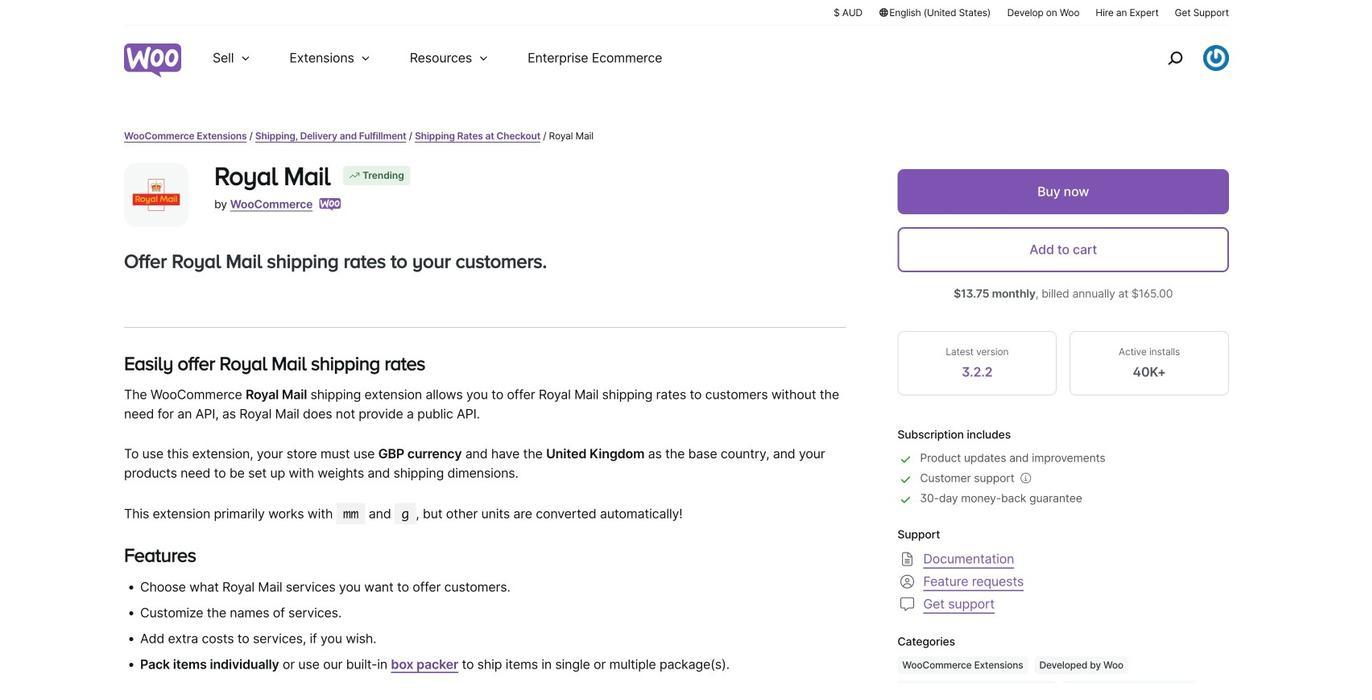Task type: describe. For each thing, give the bounding box(es) containing it.
product icon image
[[124, 163, 189, 227]]

file lines image
[[898, 550, 917, 569]]

arrow trend up image
[[348, 169, 361, 182]]

breadcrumb element
[[124, 129, 1230, 143]]

developed by woocommerce image
[[319, 198, 341, 211]]

open account menu image
[[1204, 45, 1230, 71]]



Task type: locate. For each thing, give the bounding box(es) containing it.
message image
[[898, 595, 917, 614]]

service navigation menu element
[[1134, 32, 1230, 84]]

circle user image
[[898, 572, 917, 591]]

search image
[[1163, 45, 1189, 71]]



